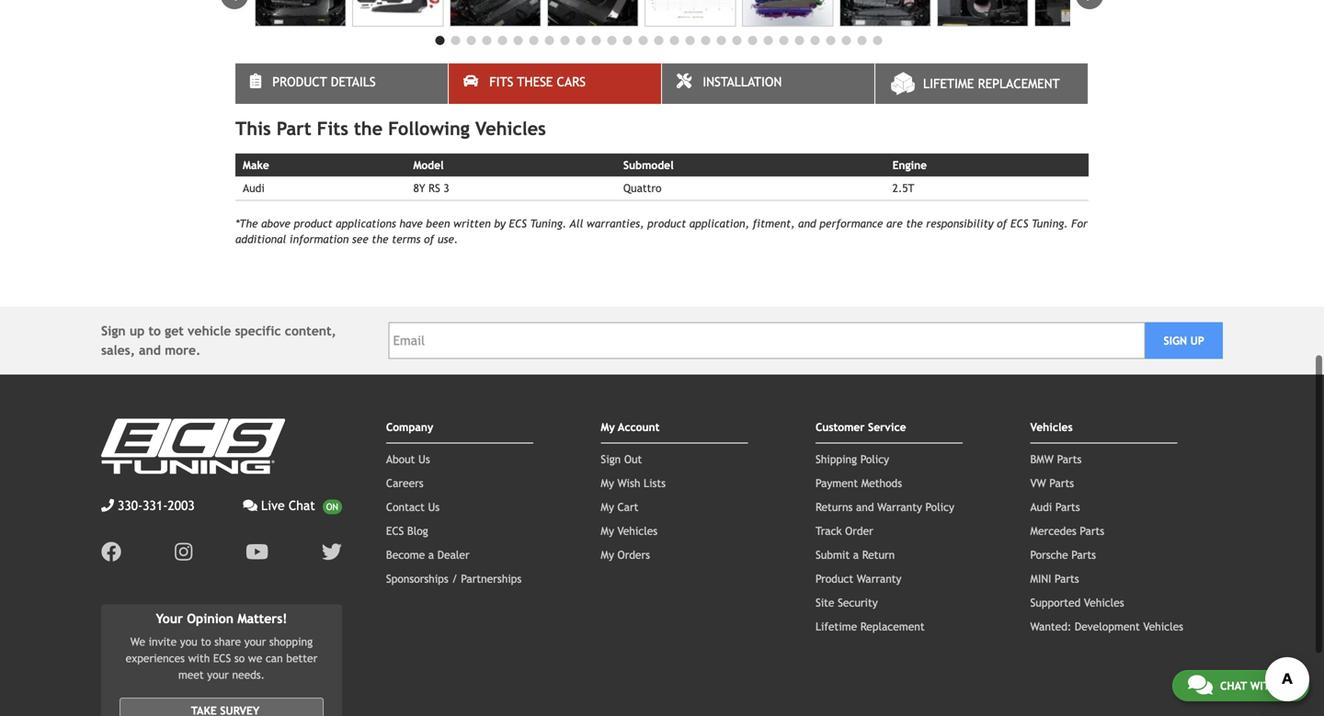 Task type: describe. For each thing, give the bounding box(es) containing it.
2 vertical spatial the
[[372, 233, 389, 246]]

1 horizontal spatial policy
[[926, 501, 955, 514]]

about us
[[386, 453, 430, 466]]

rs
[[429, 182, 440, 195]]

this
[[236, 118, 271, 139]]

order
[[846, 525, 874, 538]]

2 horizontal spatial and
[[857, 501, 875, 514]]

facebook logo image
[[101, 542, 121, 563]]

0 vertical spatial chat
[[289, 499, 315, 513]]

sales,
[[101, 343, 135, 358]]

for
[[1072, 217, 1088, 230]]

mercedes
[[1031, 525, 1077, 538]]

to inside sign up to get vehicle specific content, sales, and more.
[[149, 324, 161, 339]]

careers link
[[386, 477, 424, 490]]

sign for sign out
[[601, 453, 621, 466]]

ecs tuning image
[[101, 419, 285, 474]]

we
[[248, 653, 262, 665]]

site security
[[816, 597, 878, 610]]

installation link
[[662, 64, 875, 104]]

returns and warranty policy
[[816, 501, 955, 514]]

share
[[215, 636, 241, 649]]

sign out
[[601, 453, 642, 466]]

and inside *the above product applications have been written by                 ecs tuning. all warranties, product application, fitment,                 and performance are the responsibility of ecs tuning.                 for additional information see the terms of use.
[[799, 217, 817, 230]]

track order link
[[816, 525, 874, 538]]

returns
[[816, 501, 853, 514]]

fits these cars link
[[449, 64, 662, 104]]

dealer
[[438, 549, 470, 562]]

vehicles up wanted: development vehicles
[[1085, 597, 1125, 610]]

your
[[156, 612, 183, 627]]

audi for audi parts
[[1031, 501, 1053, 514]]

0 horizontal spatial fits
[[317, 118, 349, 139]]

sponsorships / partnerships link
[[386, 573, 522, 586]]

8 es#4736548 - 046988ecs01 - 8y rs3 kohlefaser luft-technik intake system - flow increase of over 25% compared to stock and all the added turbo noises! - ecs - audi image from the left
[[938, 0, 1029, 27]]

track
[[816, 525, 842, 538]]

vehicles up 'orders'
[[618, 525, 658, 538]]

needs.
[[232, 669, 265, 682]]

use.
[[438, 233, 458, 246]]

about us link
[[386, 453, 430, 466]]

we
[[130, 636, 145, 649]]

orders
[[618, 549, 650, 562]]

out
[[625, 453, 642, 466]]

2 es#4736548 - 046988ecs01 - 8y rs3 kohlefaser luft-technik intake system - flow increase of over 25% compared to stock and all the added turbo noises! - ecs - audi image from the left
[[352, 0, 444, 27]]

7 es#4736548 - 046988ecs01 - 8y rs3 kohlefaser luft-technik intake system - flow increase of over 25% compared to stock and all the added turbo noises! - ecs - audi image from the left
[[840, 0, 931, 27]]

supported vehicles link
[[1031, 597, 1125, 610]]

*the above product applications have been written by                 ecs tuning. all warranties, product application, fitment,                 and performance are the responsibility of ecs tuning.                 for additional information see the terms of use.
[[236, 217, 1088, 246]]

you
[[180, 636, 198, 649]]

8y rs 3
[[414, 182, 450, 195]]

matters!
[[238, 612, 287, 627]]

parts for audi parts
[[1056, 501, 1081, 514]]

contact us link
[[386, 501, 440, 514]]

payment methods
[[816, 477, 903, 490]]

mini
[[1031, 573, 1052, 586]]

sponsorships
[[386, 573, 449, 586]]

shipping policy link
[[816, 453, 890, 466]]

1 product from the left
[[294, 217, 333, 230]]

installation
[[703, 75, 782, 89]]

my vehicles
[[601, 525, 658, 538]]

0 vertical spatial of
[[997, 217, 1008, 230]]

with inside we invite you to share your shopping experiences with ecs so we can better meet your needs.
[[188, 653, 210, 665]]

product warranty link
[[816, 573, 902, 586]]

1 vertical spatial the
[[907, 217, 923, 230]]

my wish lists
[[601, 477, 666, 490]]

chat with us
[[1221, 680, 1295, 693]]

submodel
[[624, 159, 674, 172]]

5 es#4736548 - 046988ecs01 - 8y rs3 kohlefaser luft-technik intake system - flow increase of over 25% compared to stock and all the added turbo noises! - ecs - audi image from the left
[[645, 0, 736, 27]]

applications
[[336, 217, 396, 230]]

my for my account
[[601, 421, 615, 434]]

product for product warranty
[[816, 573, 854, 586]]

2 vertical spatial us
[[1281, 680, 1295, 693]]

1 horizontal spatial your
[[244, 636, 266, 649]]

mercedes parts
[[1031, 525, 1105, 538]]

instagram logo image
[[175, 542, 192, 563]]

0 vertical spatial the
[[354, 118, 383, 139]]

engine
[[893, 159, 927, 172]]

my orders
[[601, 549, 650, 562]]

lists
[[644, 477, 666, 490]]

1 horizontal spatial replacement
[[979, 76, 1061, 91]]

account
[[618, 421, 660, 434]]

shipping
[[816, 453, 858, 466]]

my account
[[601, 421, 660, 434]]

meet
[[178, 669, 204, 682]]

live
[[261, 499, 285, 513]]

lifetime inside 'link'
[[924, 76, 975, 91]]

wish
[[618, 477, 641, 490]]

my wish lists link
[[601, 477, 666, 490]]

make
[[243, 159, 269, 172]]

ecs right responsibility
[[1011, 217, 1029, 230]]

porsche parts link
[[1031, 549, 1097, 562]]

better
[[286, 653, 318, 665]]

comments image
[[243, 500, 258, 512]]

methods
[[862, 477, 903, 490]]

phone image
[[101, 500, 114, 512]]

additional
[[236, 233, 286, 246]]

get
[[165, 324, 184, 339]]

4 es#4736548 - 046988ecs01 - 8y rs3 kohlefaser luft-technik intake system - flow increase of over 25% compared to stock and all the added turbo noises! - ecs - audi image from the left
[[547, 0, 639, 27]]

submit a return link
[[816, 549, 895, 562]]

been
[[426, 217, 450, 230]]

0 vertical spatial warranty
[[878, 501, 923, 514]]

vw parts link
[[1031, 477, 1075, 490]]

porsche parts
[[1031, 549, 1097, 562]]

shipping policy
[[816, 453, 890, 466]]

bmw parts
[[1031, 453, 1082, 466]]

contact us
[[386, 501, 440, 514]]

about
[[386, 453, 415, 466]]

returns and warranty policy link
[[816, 501, 955, 514]]

company
[[386, 421, 434, 434]]

bmw parts link
[[1031, 453, 1082, 466]]

shopping
[[269, 636, 313, 649]]



Task type: vqa. For each thing, say whether or not it's contained in the screenshot.
The December
no



Task type: locate. For each thing, give the bounding box(es) containing it.
1 horizontal spatial to
[[201, 636, 211, 649]]

0 vertical spatial policy
[[861, 453, 890, 466]]

warranty down "return"
[[857, 573, 902, 586]]

and inside sign up to get vehicle specific content, sales, and more.
[[139, 343, 161, 358]]

0 horizontal spatial with
[[188, 653, 210, 665]]

0 vertical spatial with
[[188, 653, 210, 665]]

the right are
[[907, 217, 923, 230]]

cars
[[557, 75, 586, 89]]

the down details
[[354, 118, 383, 139]]

1 horizontal spatial product
[[648, 217, 686, 230]]

1 vertical spatial audi
[[1031, 501, 1053, 514]]

parts up porsche parts
[[1081, 525, 1105, 538]]

0 vertical spatial and
[[799, 217, 817, 230]]

supported vehicles
[[1031, 597, 1125, 610]]

model
[[414, 159, 444, 172]]

mini parts
[[1031, 573, 1080, 586]]

a
[[429, 549, 434, 562], [854, 549, 859, 562]]

and right fitment,
[[799, 217, 817, 230]]

0 vertical spatial replacement
[[979, 76, 1061, 91]]

development
[[1075, 621, 1141, 633]]

tuning.
[[530, 217, 567, 230], [1032, 217, 1069, 230]]

4 my from the top
[[601, 525, 614, 538]]

*the
[[236, 217, 258, 230]]

my for my vehicles
[[601, 525, 614, 538]]

site
[[816, 597, 835, 610]]

lifetime down the site security link
[[816, 621, 858, 633]]

careers
[[386, 477, 424, 490]]

0 vertical spatial lifetime replacement link
[[876, 64, 1088, 104]]

2 product from the left
[[648, 217, 686, 230]]

0 horizontal spatial to
[[149, 324, 161, 339]]

information
[[290, 233, 349, 246]]

product down quattro
[[648, 217, 686, 230]]

my down my cart
[[601, 525, 614, 538]]

payment methods link
[[816, 477, 903, 490]]

1 vertical spatial product
[[816, 573, 854, 586]]

sign for sign up
[[1164, 334, 1188, 347]]

tuning. left all
[[530, 217, 567, 230]]

of down been on the left
[[424, 233, 434, 246]]

0 horizontal spatial up
[[130, 324, 145, 339]]

audi parts link
[[1031, 501, 1081, 514]]

parts for vw parts
[[1050, 477, 1075, 490]]

up for sign up
[[1191, 334, 1205, 347]]

of right responsibility
[[997, 217, 1008, 230]]

sign inside button
[[1164, 334, 1188, 347]]

lifetime replacement inside lifetime replacement 'link'
[[924, 76, 1061, 91]]

of
[[997, 217, 1008, 230], [424, 233, 434, 246]]

ecs blog link
[[386, 525, 428, 538]]

chat right comments image
[[1221, 680, 1248, 693]]

performance
[[820, 217, 884, 230]]

quattro
[[624, 182, 662, 195]]

with up 'meet'
[[188, 653, 210, 665]]

blog
[[408, 525, 428, 538]]

0 vertical spatial lifetime replacement
[[924, 76, 1061, 91]]

and up order
[[857, 501, 875, 514]]

1 horizontal spatial chat
[[1221, 680, 1248, 693]]

1 horizontal spatial tuning.
[[1032, 217, 1069, 230]]

parts for mercedes parts
[[1081, 525, 1105, 538]]

ecs left so
[[213, 653, 231, 665]]

1 vertical spatial of
[[424, 233, 434, 246]]

0 horizontal spatial of
[[424, 233, 434, 246]]

parts for mini parts
[[1055, 573, 1080, 586]]

become a dealer link
[[386, 549, 470, 562]]

parts down porsche parts link
[[1055, 573, 1080, 586]]

my left account
[[601, 421, 615, 434]]

product down submit
[[816, 573, 854, 586]]

chat right live
[[289, 499, 315, 513]]

ecs inside we invite you to share your shopping experiences with ecs so we can better meet your needs.
[[213, 653, 231, 665]]

3 es#4736548 - 046988ecs01 - 8y rs3 kohlefaser luft-technik intake system - flow increase of over 25% compared to stock and all the added turbo noises! - ecs - audi image from the left
[[450, 0, 541, 27]]

vehicles up bmw parts
[[1031, 421, 1073, 434]]

8y
[[414, 182, 426, 195]]

1 es#4736548 - 046988ecs01 - 8y rs3 kohlefaser luft-technik intake system - flow increase of over 25% compared to stock and all the added turbo noises! - ecs - audi image from the left
[[255, 0, 346, 27]]

1 horizontal spatial of
[[997, 217, 1008, 230]]

1 vertical spatial with
[[1251, 680, 1278, 693]]

0 horizontal spatial lifetime
[[816, 621, 858, 633]]

fits right part at the left top
[[317, 118, 349, 139]]

0 vertical spatial your
[[244, 636, 266, 649]]

1 horizontal spatial with
[[1251, 680, 1278, 693]]

us
[[419, 453, 430, 466], [428, 501, 440, 514], [1281, 680, 1295, 693]]

0 horizontal spatial your
[[207, 669, 229, 682]]

2 my from the top
[[601, 477, 614, 490]]

customer
[[816, 421, 865, 434]]

contact
[[386, 501, 425, 514]]

specific
[[235, 324, 281, 339]]

331-
[[143, 499, 168, 513]]

2 horizontal spatial sign
[[1164, 334, 1188, 347]]

twitter logo image
[[322, 542, 342, 563]]

1 horizontal spatial sign
[[601, 453, 621, 466]]

1 horizontal spatial product
[[816, 573, 854, 586]]

product
[[294, 217, 333, 230], [648, 217, 686, 230]]

1 vertical spatial your
[[207, 669, 229, 682]]

ecs right by
[[509, 217, 527, 230]]

mini parts link
[[1031, 573, 1080, 586]]

2 vertical spatial and
[[857, 501, 875, 514]]

security
[[838, 597, 878, 610]]

1 vertical spatial lifetime replacement
[[816, 621, 925, 633]]

1 horizontal spatial lifetime
[[924, 76, 975, 91]]

parts up mercedes parts on the bottom
[[1056, 501, 1081, 514]]

0 vertical spatial audi
[[243, 182, 265, 195]]

0 horizontal spatial replacement
[[861, 621, 925, 633]]

0 vertical spatial lifetime
[[924, 76, 975, 91]]

chat with us link
[[1173, 671, 1310, 702]]

1 vertical spatial lifetime replacement link
[[816, 621, 925, 633]]

5 my from the top
[[601, 549, 614, 562]]

us for about us
[[419, 453, 430, 466]]

vehicles down these
[[476, 118, 546, 139]]

1 horizontal spatial and
[[799, 217, 817, 230]]

become a dealer
[[386, 549, 470, 562]]

sign
[[101, 324, 126, 339], [1164, 334, 1188, 347], [601, 453, 621, 466]]

1 vertical spatial and
[[139, 343, 161, 358]]

service
[[869, 421, 907, 434]]

1 horizontal spatial a
[[854, 549, 859, 562]]

product details
[[273, 75, 376, 89]]

0 horizontal spatial product
[[273, 75, 327, 89]]

1 my from the top
[[601, 421, 615, 434]]

my left the cart
[[601, 501, 614, 514]]

0 vertical spatial product
[[273, 75, 327, 89]]

my left 'orders'
[[601, 549, 614, 562]]

parts right bmw
[[1058, 453, 1082, 466]]

wanted:
[[1031, 621, 1072, 633]]

these
[[517, 75, 553, 89]]

1 vertical spatial policy
[[926, 501, 955, 514]]

0 horizontal spatial product
[[294, 217, 333, 230]]

sponsorships / partnerships
[[386, 573, 522, 586]]

6 es#4736548 - 046988ecs01 - 8y rs3 kohlefaser luft-technik intake system - flow increase of over 25% compared to stock and all the added turbo noises! - ecs - audi image from the left
[[743, 0, 834, 27]]

us right contact
[[428, 501, 440, 514]]

fitment,
[[753, 217, 795, 230]]

to right you
[[201, 636, 211, 649]]

audi parts
[[1031, 501, 1081, 514]]

0 horizontal spatial sign
[[101, 324, 126, 339]]

warranty
[[878, 501, 923, 514], [857, 573, 902, 586]]

0 horizontal spatial chat
[[289, 499, 315, 513]]

above
[[261, 217, 291, 230]]

1 horizontal spatial fits
[[490, 75, 514, 89]]

audi down make
[[243, 182, 265, 195]]

product for product details
[[273, 75, 327, 89]]

0 horizontal spatial and
[[139, 343, 161, 358]]

es#4736548 - 046988ecs01 - 8y rs3 kohlefaser luft-technik intake system - flow increase of over 25% compared to stock and all the added turbo noises! - ecs - audi image
[[255, 0, 346, 27], [352, 0, 444, 27], [450, 0, 541, 27], [547, 0, 639, 27], [645, 0, 736, 27], [743, 0, 834, 27], [840, 0, 931, 27], [938, 0, 1029, 27], [1035, 0, 1126, 27]]

0 vertical spatial to
[[149, 324, 161, 339]]

with right comments image
[[1251, 680, 1278, 693]]

1 horizontal spatial up
[[1191, 334, 1205, 347]]

parts
[[1058, 453, 1082, 466], [1050, 477, 1075, 490], [1056, 501, 1081, 514], [1081, 525, 1105, 538], [1072, 549, 1097, 562], [1055, 573, 1080, 586]]

up for sign up to get vehicle specific content, sales, and more.
[[130, 324, 145, 339]]

cart
[[618, 501, 639, 514]]

1 vertical spatial to
[[201, 636, 211, 649]]

2 a from the left
[[854, 549, 859, 562]]

product details link
[[236, 64, 448, 104]]

1 horizontal spatial audi
[[1031, 501, 1053, 514]]

policy
[[861, 453, 890, 466], [926, 501, 955, 514]]

fits left these
[[490, 75, 514, 89]]

product up information
[[294, 217, 333, 230]]

ecs left blog
[[386, 525, 404, 538]]

can
[[266, 653, 283, 665]]

9 es#4736548 - 046988ecs01 - 8y rs3 kohlefaser luft-technik intake system - flow increase of over 25% compared to stock and all the added turbo noises! - ecs - audi image from the left
[[1035, 0, 1126, 27]]

1 vertical spatial warranty
[[857, 573, 902, 586]]

my left wish
[[601, 477, 614, 490]]

/
[[452, 573, 458, 586]]

0 vertical spatial fits
[[490, 75, 514, 89]]

us right comments image
[[1281, 680, 1295, 693]]

3 my from the top
[[601, 501, 614, 514]]

to left get
[[149, 324, 161, 339]]

product warranty
[[816, 573, 902, 586]]

your opinion matters!
[[156, 612, 287, 627]]

my cart
[[601, 501, 639, 514]]

1 vertical spatial chat
[[1221, 680, 1248, 693]]

bmw
[[1031, 453, 1054, 466]]

up inside button
[[1191, 334, 1205, 347]]

tuning. left for
[[1032, 217, 1069, 230]]

invite
[[149, 636, 177, 649]]

1 vertical spatial lifetime
[[816, 621, 858, 633]]

us for contact us
[[428, 501, 440, 514]]

so
[[234, 653, 245, 665]]

parts right vw
[[1050, 477, 1075, 490]]

0 vertical spatial us
[[419, 453, 430, 466]]

opinion
[[187, 612, 234, 627]]

lifetime replacement link
[[876, 64, 1088, 104], [816, 621, 925, 633]]

live chat
[[261, 499, 315, 513]]

my for my orders
[[601, 549, 614, 562]]

vehicle
[[188, 324, 231, 339]]

Email email field
[[389, 322, 1146, 359]]

written
[[454, 217, 491, 230]]

0 horizontal spatial audi
[[243, 182, 265, 195]]

comments image
[[1189, 674, 1213, 696]]

site security link
[[816, 597, 878, 610]]

1 tuning. from the left
[[530, 217, 567, 230]]

my orders link
[[601, 549, 650, 562]]

your right 'meet'
[[207, 669, 229, 682]]

a left "return"
[[854, 549, 859, 562]]

1 a from the left
[[429, 549, 434, 562]]

and right sales, at the top left
[[139, 343, 161, 358]]

with
[[188, 653, 210, 665], [1251, 680, 1278, 693]]

application,
[[690, 217, 750, 230]]

your up we
[[244, 636, 266, 649]]

sign inside sign up to get vehicle specific content, sales, and more.
[[101, 324, 126, 339]]

content,
[[285, 324, 336, 339]]

warranty down 'methods'
[[878, 501, 923, 514]]

to inside we invite you to share your shopping experiences with ecs so we can better meet your needs.
[[201, 636, 211, 649]]

youtube logo image
[[246, 542, 269, 563]]

audi down vw
[[1031, 501, 1053, 514]]

vehicles
[[476, 118, 546, 139], [1031, 421, 1073, 434], [618, 525, 658, 538], [1085, 597, 1125, 610], [1144, 621, 1184, 633]]

vehicles right development
[[1144, 621, 1184, 633]]

2 tuning. from the left
[[1032, 217, 1069, 230]]

supported
[[1031, 597, 1081, 610]]

0 horizontal spatial policy
[[861, 453, 890, 466]]

my for my cart
[[601, 501, 614, 514]]

0 horizontal spatial tuning.
[[530, 217, 567, 230]]

1 vertical spatial replacement
[[861, 621, 925, 633]]

parts for porsche parts
[[1072, 549, 1097, 562]]

audi for audi
[[243, 182, 265, 195]]

the right see on the left
[[372, 233, 389, 246]]

a left dealer
[[429, 549, 434, 562]]

2003
[[168, 499, 195, 513]]

1 vertical spatial us
[[428, 501, 440, 514]]

return
[[863, 549, 895, 562]]

0 horizontal spatial a
[[429, 549, 434, 562]]

a for become
[[429, 549, 434, 562]]

up inside sign up to get vehicle specific content, sales, and more.
[[130, 324, 145, 339]]

a for submit
[[854, 549, 859, 562]]

my for my wish lists
[[601, 477, 614, 490]]

sign up
[[1164, 334, 1205, 347]]

by
[[494, 217, 506, 230]]

wanted: development vehicles
[[1031, 621, 1184, 633]]

sign up button
[[1146, 322, 1224, 359]]

sign for sign up to get vehicle specific content, sales, and more.
[[101, 324, 126, 339]]

up
[[130, 324, 145, 339], [1191, 334, 1205, 347]]

lifetime up "engine"
[[924, 76, 975, 91]]

parts for bmw parts
[[1058, 453, 1082, 466]]

1 vertical spatial fits
[[317, 118, 349, 139]]

customer service
[[816, 421, 907, 434]]

parts down mercedes parts link
[[1072, 549, 1097, 562]]

us right about
[[419, 453, 430, 466]]

and
[[799, 217, 817, 230], [139, 343, 161, 358], [857, 501, 875, 514]]

product up part at the left top
[[273, 75, 327, 89]]



